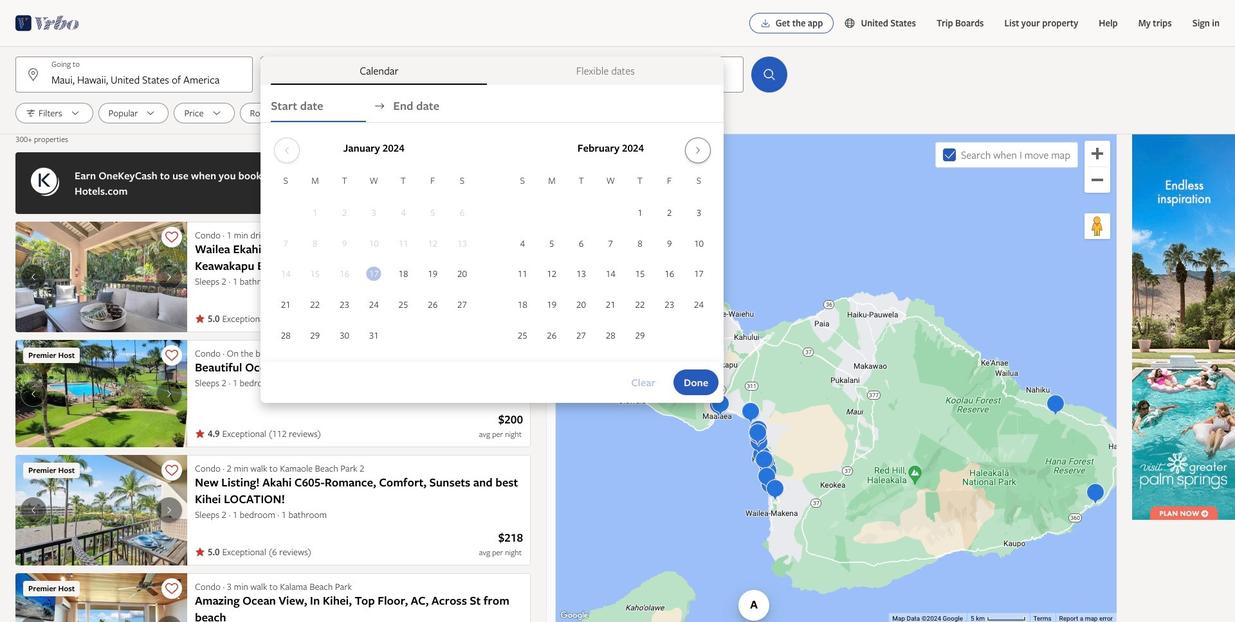 Task type: locate. For each thing, give the bounding box(es) containing it.
february 2024 element
[[508, 174, 714, 352]]

show previous image for new listing! akahi c605-romance, comfort, sunsets and best kihei location! image
[[26, 506, 41, 516]]

1 xsmall image from the top
[[195, 314, 205, 324]]

xsmall image for "image of beautiful ocean front condo - unit a-314"
[[195, 429, 205, 439]]

show next image for beautiful ocean front condo - unit a-314 image
[[161, 389, 177, 399]]

show previous image for wailea ekahi studio #52-e beautifully renovated studio on keawakapu beach image
[[26, 272, 41, 282]]

xsmall image
[[195, 547, 205, 558]]

image of wailea ekahi studio #52-e beautifully renovated studio on keawakapu beach image
[[15, 222, 187, 333]]

xsmall image
[[195, 314, 205, 324], [195, 429, 205, 439]]

next month image
[[690, 145, 706, 156]]

tab list
[[261, 57, 724, 85]]

vrbo logo image
[[15, 13, 79, 33]]

2 xsmall image from the top
[[195, 429, 205, 439]]

directional image
[[374, 100, 386, 112]]

0 vertical spatial xsmall image
[[195, 314, 205, 324]]

private lanai with a view of the ocean. image
[[15, 455, 187, 566]]

application
[[271, 133, 714, 352]]

google image
[[559, 610, 590, 623]]

image of beautiful ocean front condo - unit a-314 image
[[15, 340, 187, 448]]

1 vertical spatial xsmall image
[[195, 429, 205, 439]]



Task type: describe. For each thing, give the bounding box(es) containing it.
map region
[[556, 134, 1117, 623]]

small image
[[844, 17, 861, 29]]

january 2024 element
[[271, 174, 477, 352]]

show next image for wailea ekahi studio #52-e beautifully renovated studio on keawakapu beach image
[[161, 272, 177, 282]]

download the app button image
[[760, 18, 770, 28]]

xsmall image for image of wailea ekahi studio #52-e beautifully renovated studio on keawakapu beach
[[195, 314, 205, 324]]

show previous image for beautiful ocean front condo - unit a-314 image
[[26, 389, 41, 399]]

today element
[[367, 267, 381, 281]]

view and light fill the living area image
[[15, 574, 187, 623]]

show next image for new listing! akahi c605-romance, comfort, sunsets and best kihei location! image
[[161, 506, 177, 516]]

previous month image
[[279, 145, 295, 156]]

search image
[[762, 67, 777, 82]]



Task type: vqa. For each thing, say whether or not it's contained in the screenshot.
top Miles):
no



